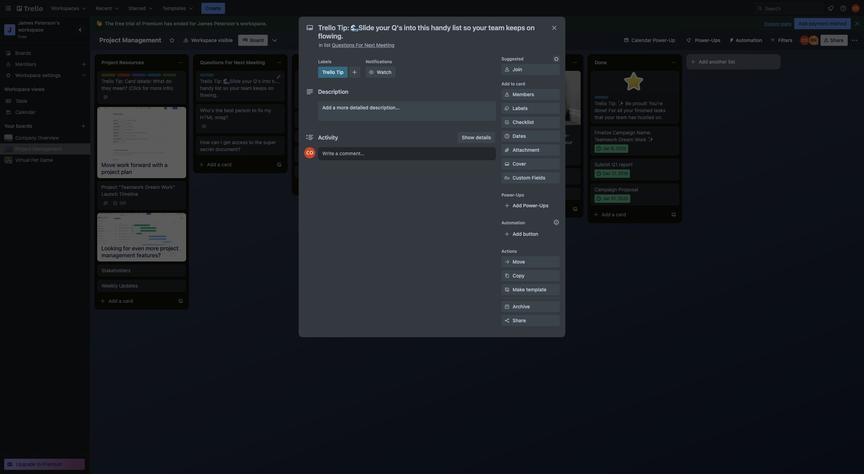 Task type: locate. For each thing, give the bounding box(es) containing it.
card for "add a card" button below "weekly updates" 'link'
[[123, 298, 133, 304]]

trello tip: this is where assigned tasks live so that your team can see who's working on what and when it's due. link
[[299, 78, 380, 106]]

budget approval
[[496, 191, 533, 197]]

team down all
[[617, 114, 628, 120]]

1 vertical spatial more
[[337, 105, 349, 111]]

ups down budget approval link
[[540, 203, 549, 209]]

company overview
[[15, 135, 59, 141]]

i
[[221, 139, 222, 145]]

jan inside checkbox
[[604, 196, 611, 201]]

0 vertical spatial project management
[[99, 37, 161, 44]]

trello tip trello tip: this is where assigned tasks live so that your team can see who's working on what and when it's due.
[[299, 74, 379, 105]]

updates
[[119, 283, 138, 289]]

tip: inside trello tip trello tip: this is where assigned tasks live so that your team can see who's working on what and when it's due.
[[313, 78, 321, 84]]

0 horizontal spatial tasks
[[299, 85, 311, 91]]

labels up checklist
[[513, 105, 528, 111]]

1 horizontal spatial so
[[321, 85, 326, 91]]

members down the add to card
[[513, 91, 535, 97]]

1 horizontal spatial dream
[[619, 137, 634, 143]]

project management down the company overview
[[15, 146, 62, 152]]

sm image left checklist
[[504, 119, 511, 126]]

1 horizontal spatial for
[[609, 107, 617, 113]]

add left "payment"
[[799, 21, 808, 26]]

2020 inside checkbox
[[619, 196, 629, 201]]

sketch site banner link
[[299, 118, 380, 125]]

edit email drafts
[[299, 134, 335, 140]]

1 vertical spatial workspace
[[18, 27, 43, 33]]

0 vertical spatial ups
[[712, 37, 721, 43]]

that down done!
[[595, 114, 604, 120]]

filters
[[779, 37, 793, 43]]

2 vertical spatial that
[[526, 139, 535, 145]]

0 vertical spatial color: orange, title: "one more step" element
[[299, 149, 313, 152]]

for inside trello tip: card labels! what do they mean? (click for more info)
[[143, 85, 149, 91]]

sm image inside labels link
[[504, 105, 511, 112]]

peterson's up visible
[[214, 21, 239, 26]]

1 horizontal spatial automation
[[737, 37, 763, 43]]

color: sky, title: "trello tip" element
[[318, 67, 348, 78], [147, 74, 166, 79], [200, 74, 219, 79], [299, 74, 318, 79], [398, 74, 416, 79], [595, 96, 614, 101], [496, 128, 515, 133]]

0 horizontal spatial management
[[33, 146, 62, 152]]

jan
[[604, 146, 611, 151], [604, 196, 611, 201]]

add inside add payment method button
[[799, 21, 808, 26]]

1 horizontal spatial calendar
[[632, 37, 652, 43]]

sm image for members
[[504, 91, 511, 98]]

trello tip trello tip: 🌊slide your q's into this handy list so your team keeps on flowing.
[[200, 74, 280, 98]]

your inside trello tip trello tip: this is where assigned tasks live so that your team can see who's working on what and when it's due.
[[338, 85, 348, 91]]

jan left 31,
[[604, 196, 611, 201]]

(click
[[129, 85, 142, 91]]

0 horizontal spatial can
[[212, 139, 220, 145]]

assigned
[[353, 78, 373, 84]]

dec 17, 2019
[[604, 171, 628, 176]]

sm image for labels
[[504, 105, 511, 112]]

0 horizontal spatial share
[[513, 318, 526, 324]]

sm image left archive
[[504, 304, 511, 310]]

tasks up on.
[[655, 107, 666, 113]]

project inside project "teamwork dream work" launch timeline
[[102, 184, 117, 190]]

power-ups up add another list
[[696, 37, 721, 43]]

1 vertical spatial calendar
[[15, 109, 35, 115]]

detailed
[[350, 105, 369, 111]]

color: yellow, title: "copy request" element
[[102, 74, 115, 76]]

0 horizontal spatial the
[[216, 107, 223, 113]]

2 horizontal spatial the
[[316, 169, 323, 175]]

a down weekly updates
[[119, 298, 122, 304]]

share button down archive link
[[502, 315, 560, 326]]

1 jan from the top
[[604, 146, 611, 151]]

the left super
[[255, 139, 262, 145]]

automation up add button
[[502, 220, 526, 226]]

project management inside the board name text field
[[99, 37, 161, 44]]

1 vertical spatial premium
[[43, 462, 62, 468]]

1 horizontal spatial power-ups
[[696, 37, 721, 43]]

add a more detailed description… link
[[318, 102, 496, 121]]

color: purple, title: "design team" element
[[132, 74, 158, 79], [299, 114, 325, 119]]

james up free
[[18, 20, 33, 26]]

calendar
[[632, 37, 652, 43], [15, 109, 35, 115]]

2 horizontal spatial that
[[595, 114, 604, 120]]

team down heavy
[[496, 146, 508, 152]]

on down into
[[268, 85, 274, 91]]

to down join on the top of the page
[[511, 81, 515, 87]]

timeline
[[119, 191, 138, 197]]

can inside trello tip trello tip: this is where assigned tasks live so that your team can see who's working on what and when it's due.
[[362, 85, 370, 91]]

1 vertical spatial campaign
[[595, 187, 618, 193]]

automation inside 'button'
[[737, 37, 763, 43]]

report
[[620, 162, 633, 168]]

plans
[[782, 21, 792, 26]]

list
[[324, 42, 331, 48], [729, 59, 736, 65], [215, 85, 222, 91], [338, 153, 344, 159]]

color: red, title: "priority" element
[[117, 74, 132, 79]]

project management
[[99, 37, 161, 44], [15, 146, 62, 152]]

project management down trial
[[99, 37, 161, 44]]

dream left 'work"'
[[145, 184, 160, 190]]

0 vertical spatial tasks
[[299, 85, 311, 91]]

that inside trello tip trello tip: splash those redtape- heavy issues that are slowing your team down here.
[[526, 139, 535, 145]]

✨ inside the trello tip trello tip: ✨ be proud! you're done! for all your finished tasks that your team has hustled on.
[[619, 100, 625, 106]]

the inside the how can i get access to the super secret document?
[[255, 139, 262, 145]]

access
[[232, 139, 248, 145]]

0 vertical spatial for
[[190, 21, 196, 26]]

proposal
[[619, 187, 639, 193]]

0 horizontal spatial ✨
[[619, 100, 625, 106]]

join link
[[502, 64, 560, 75]]

sketch down curate
[[299, 169, 314, 175]]

1 horizontal spatial that
[[526, 139, 535, 145]]

a inside 'link'
[[333, 105, 336, 111]]

1 sketch from the top
[[299, 119, 314, 124]]

1 vertical spatial for
[[609, 107, 617, 113]]

1 vertical spatial project
[[15, 146, 31, 152]]

1 horizontal spatial share button
[[821, 35, 849, 46]]

2 so from the left
[[321, 85, 326, 91]]

workspace up table
[[4, 86, 30, 92]]

0 vertical spatial members
[[15, 61, 36, 67]]

workspace for workspace views
[[4, 86, 30, 92]]

tip: for trello tip: ✨ be proud! you're done! for all your finished tasks that your team has hustled on.
[[609, 100, 617, 106]]

add power-ups
[[513, 203, 549, 209]]

that down is
[[328, 85, 337, 91]]

0 vertical spatial dream
[[619, 137, 634, 143]]

campaign up jan 31, 2020 checkbox
[[595, 187, 618, 193]]

activity
[[318, 135, 338, 141]]

1 horizontal spatial the
[[255, 139, 262, 145]]

jan inside checkbox
[[604, 146, 611, 151]]

your down redtape-
[[563, 139, 573, 145]]

all
[[618, 107, 623, 113]]

0 vertical spatial workspace
[[191, 37, 217, 43]]

has down the finished
[[629, 114, 637, 120]]

sm image inside cover link
[[504, 161, 511, 168]]

1 horizontal spatial tasks
[[655, 107, 666, 113]]

management down of
[[122, 37, 161, 44]]

finalize campaign name: teamwork dream work ✨ link
[[595, 129, 676, 143]]

1 horizontal spatial has
[[629, 114, 637, 120]]

0 horizontal spatial so
[[223, 85, 228, 91]]

Jan 9, 2020 checkbox
[[595, 145, 629, 153]]

tip: up mean?
[[115, 78, 124, 84]]

sm image inside watch button
[[368, 69, 375, 76]]

of
[[136, 21, 141, 26]]

so inside trello tip trello tip: this is where assigned tasks live so that your team can see who's working on what and when it's due.
[[321, 85, 326, 91]]

0 horizontal spatial design
[[132, 74, 146, 79]]

budget
[[496, 191, 513, 197]]

2020 inside checkbox
[[617, 146, 627, 151]]

tip: inside the trello tip trello tip: ✨ be proud! you're done! for all your finished tasks that your team has hustled on.
[[609, 100, 617, 106]]

more inside trello tip: card labels! what do they mean? (click for more info)
[[150, 85, 162, 91]]

finalize campaign name: teamwork dream work ✨
[[595, 130, 655, 143]]

workspace visible
[[191, 37, 233, 43]]

0 vertical spatial on
[[268, 85, 274, 91]]

0 horizontal spatial members
[[15, 61, 36, 67]]

0 horizontal spatial color: purple, title: "design team" element
[[132, 74, 158, 79]]

1 horizontal spatial design
[[299, 114, 313, 119]]

👋
[[96, 21, 102, 26]]

tip inside trello tip trello tip: this is where assigned tasks live so that your team can see who's working on what and when it's due.
[[311, 74, 318, 79]]

your down 🌊slide
[[230, 85, 240, 91]]

the for who's
[[216, 107, 223, 113]]

management inside the board name text field
[[122, 37, 161, 44]]

1 vertical spatial color: orange, title: "one more step" element
[[496, 171, 510, 174]]

0 horizontal spatial more
[[150, 85, 162, 91]]

0 vertical spatial color: purple, title: "design team" element
[[132, 74, 158, 79]]

share
[[831, 37, 844, 43], [513, 318, 526, 324]]

a down jan 31, 2020 checkbox
[[613, 212, 615, 218]]

0 horizontal spatial workspace
[[18, 27, 43, 33]]

share down archive
[[513, 318, 526, 324]]

show menu image
[[852, 37, 859, 44]]

handy
[[200, 85, 214, 91]]

1 vertical spatial team
[[314, 114, 325, 119]]

add a card down jan 31, 2020 checkbox
[[602, 212, 627, 218]]

tip: inside trello tip trello tip: splash those redtape- heavy issues that are slowing your team down here.
[[510, 132, 519, 138]]

the
[[216, 107, 223, 113], [255, 139, 262, 145], [316, 169, 323, 175]]

1 horizontal spatial project management
[[99, 37, 161, 44]]

add down budget approval
[[513, 203, 522, 209]]

premium right of
[[142, 21, 163, 26]]

0 vertical spatial design
[[132, 74, 146, 79]]

more down the what
[[337, 105, 349, 111]]

ups inside button
[[712, 37, 721, 43]]

so
[[223, 85, 228, 91], [321, 85, 326, 91]]

christina overa (christinaovera) image down email
[[305, 147, 316, 159]]

j
[[8, 26, 12, 34]]

add down secret
[[207, 162, 216, 168]]

team left halp
[[147, 74, 158, 79]]

sm image inside checklist link
[[504, 119, 511, 126]]

to left fix
[[252, 107, 257, 113]]

Search field
[[763, 3, 824, 14]]

search image
[[758, 6, 763, 11]]

0 horizontal spatial on
[[268, 85, 274, 91]]

how
[[200, 139, 210, 145]]

calendar down table
[[15, 109, 35, 115]]

workspace for workspace visible
[[191, 37, 217, 43]]

1 vertical spatial automation
[[502, 220, 526, 226]]

heavy
[[496, 139, 510, 145]]

2 vertical spatial the
[[316, 169, 323, 175]]

christina overa (christinaovera) image right filters
[[801, 35, 810, 45]]

sm image inside 'move' link
[[504, 259, 511, 266]]

team inside trello tip trello tip: 🌊slide your q's into this handy list so your team keeps on flowing.
[[241, 85, 252, 91]]

a
[[333, 105, 336, 111], [218, 162, 220, 168], [514, 206, 517, 212], [613, 212, 615, 218], [119, 298, 122, 304]]

next
[[365, 42, 375, 48]]

create button
[[202, 3, 225, 14]]

a for "add a card" button under jan 31, 2020
[[613, 212, 615, 218]]

j link
[[4, 24, 15, 35]]

to inside the how can i get access to the super secret document?
[[249, 139, 254, 145]]

0 horizontal spatial labels
[[318, 59, 332, 64]]

0 vertical spatial campaign
[[613, 130, 636, 136]]

0 vertical spatial 2020
[[617, 146, 627, 151]]

sm image inside make template link
[[504, 286, 511, 293]]

create from template… image
[[277, 162, 282, 168], [573, 207, 579, 212], [672, 212, 677, 218], [178, 299, 184, 304]]

0 vertical spatial can
[[362, 85, 370, 91]]

dec
[[604, 171, 611, 176]]

0 vertical spatial team
[[147, 74, 158, 79]]

add power-ups link
[[502, 200, 560, 211]]

0 vertical spatial share button
[[821, 35, 849, 46]]

trello tip right watch
[[398, 74, 416, 79]]

add left another
[[700, 59, 709, 65]]

1 horizontal spatial workspace
[[241, 21, 266, 26]]

your
[[242, 78, 252, 84], [230, 85, 240, 91], [338, 85, 348, 91], [624, 107, 634, 113], [605, 114, 615, 120], [563, 139, 573, 145]]

on left the what
[[333, 92, 338, 98]]

tip inside the trello tip trello tip: ✨ be proud! you're done! for all your finished tasks that your team has hustled on.
[[608, 96, 614, 101]]

move
[[513, 259, 526, 265]]

card down updates on the bottom of page
[[123, 298, 133, 304]]

card for "add a card" button underneath document?
[[222, 162, 232, 168]]

workspace
[[191, 37, 217, 43], [4, 86, 30, 92]]

a for "add a card" button below "weekly updates" 'link'
[[119, 298, 122, 304]]

weekly updates link
[[102, 283, 182, 289]]

0 vertical spatial sketch
[[299, 119, 314, 124]]

trello
[[323, 69, 335, 75], [147, 74, 159, 79], [200, 74, 211, 79], [299, 74, 310, 79], [398, 74, 409, 79], [102, 78, 114, 84], [200, 78, 213, 84], [299, 78, 311, 84], [595, 96, 606, 101], [595, 100, 608, 106], [496, 128, 508, 133], [496, 132, 509, 138]]

automation up add another list button in the top right of the page
[[737, 37, 763, 43]]

workspace up board link on the top of the page
[[241, 21, 266, 26]]

sm image inside archive link
[[504, 304, 511, 310]]

None text field
[[315, 22, 544, 42]]

0 vertical spatial ✨
[[619, 100, 625, 106]]

workspace up free
[[18, 27, 43, 33]]

1 horizontal spatial on
[[333, 92, 338, 98]]

custom fields button
[[502, 175, 560, 181]]

0 horizontal spatial power-ups
[[502, 193, 525, 198]]

on inside trello tip trello tip: 🌊slide your q's into this handy list so your team keeps on flowing.
[[268, 85, 274, 91]]

1 horizontal spatial premium
[[142, 21, 163, 26]]

james inside james peterson's workspace free
[[18, 20, 33, 26]]

2 jan from the top
[[604, 196, 611, 201]]

for
[[356, 42, 364, 48], [609, 107, 617, 113]]

tip inside trello tip trello tip: 🌊slide your q's into this handy list so your team keeps on flowing.
[[213, 74, 219, 79]]

1 vertical spatial design
[[299, 114, 313, 119]]

share button down 'method'
[[821, 35, 849, 46]]

more down what
[[150, 85, 162, 91]]

edit card image
[[276, 74, 282, 80]]

0 vertical spatial project
[[99, 37, 121, 44]]

0 horizontal spatial color: orange, title: "one more step" element
[[299, 149, 313, 152]]

a down document?
[[218, 162, 220, 168]]

work"
[[161, 184, 175, 190]]

1 vertical spatial for
[[143, 85, 149, 91]]

calendar inside "link"
[[632, 37, 652, 43]]

2020 right 9,
[[617, 146, 627, 151]]

submit
[[595, 162, 611, 168]]

tasks inside trello tip trello tip: this is where assigned tasks live so that your team can see who's working on what and when it's due.
[[299, 85, 311, 91]]

hustled
[[638, 114, 655, 120]]

✨ down name:
[[648, 137, 655, 143]]

sketch left site
[[299, 119, 314, 124]]

join
[[513, 66, 523, 72]]

they
[[102, 85, 111, 91]]

trello tip trello tip: ✨ be proud! you're done! for all your finished tasks that your team has hustled on.
[[595, 96, 666, 120]]

sm image inside copy "link"
[[504, 273, 511, 280]]

the inside who's the best person to fix my html snag?
[[216, 107, 223, 113]]

the up snag?
[[216, 107, 223, 113]]

card down approval
[[518, 206, 528, 212]]

team inside trello tip trello tip: this is where assigned tasks live so that your team can see who's working on what and when it's due.
[[349, 85, 360, 91]]

calendar left up at the right
[[632, 37, 652, 43]]

Board name text field
[[96, 35, 165, 46]]

2020 for proposal
[[619, 196, 629, 201]]

color: orange, title: "one more step" element up curate
[[299, 149, 313, 152]]

1 so from the left
[[223, 85, 228, 91]]

site
[[316, 119, 324, 124]]

team inside the trello tip trello tip: ✨ be proud! you're done! for all your finished tasks that your team has hustled on.
[[617, 114, 628, 120]]

0 / 6
[[120, 201, 126, 206]]

you're
[[649, 100, 664, 106]]

Dec 17, 2019 checkbox
[[595, 170, 631, 178]]

has left ended
[[164, 21, 173, 26]]

2020 right 31,
[[619, 196, 629, 201]]

0 vertical spatial calendar
[[632, 37, 652, 43]]

trello tip: card labels! what do they mean? (click for more info) link
[[102, 78, 182, 92]]

1 horizontal spatial color: orange, title: "one more step" element
[[496, 171, 510, 174]]

peterson's up boards link
[[35, 20, 60, 26]]

james inside banner
[[198, 21, 213, 26]]

a for "add a card" button underneath document?
[[218, 162, 220, 168]]

james up workspace visible button
[[198, 21, 213, 26]]

q1
[[612, 162, 618, 168]]

review
[[411, 107, 426, 113]]

boards
[[15, 50, 31, 56]]

workspace inside button
[[191, 37, 217, 43]]

members link down boards
[[0, 59, 90, 70]]

1 horizontal spatial christina overa (christinaovera) image
[[801, 35, 810, 45]]

due.
[[307, 99, 317, 105]]

1 horizontal spatial more
[[337, 105, 349, 111]]

✨ up all
[[619, 100, 625, 106]]

members link
[[0, 59, 90, 70], [502, 89, 560, 100]]

add down working
[[323, 105, 332, 111]]

0 horizontal spatial calendar
[[15, 109, 35, 115]]

campaign proposal
[[595, 187, 639, 193]]

1 vertical spatial color: purple, title: "design team" element
[[299, 114, 325, 119]]

sm image up add another list button in the top right of the page
[[727, 35, 737, 45]]

banner containing 👋
[[90, 17, 865, 31]]

team left keeps
[[241, 85, 252, 91]]

0 horizontal spatial christina overa (christinaovera) image
[[305, 147, 316, 159]]

dream left work
[[619, 137, 634, 143]]

1 horizontal spatial workspace
[[191, 37, 217, 43]]

project inside the board name text field
[[99, 37, 121, 44]]

0 vertical spatial for
[[356, 42, 364, 48]]

0 vertical spatial jan
[[604, 146, 611, 151]]

explore plans
[[765, 21, 792, 26]]

2 sketch from the top
[[299, 169, 314, 175]]

banner
[[90, 17, 865, 31]]

campaign up work
[[613, 130, 636, 136]]

0 horizontal spatial dream
[[145, 184, 160, 190]]

1 vertical spatial that
[[595, 114, 604, 120]]

tip: up issues
[[510, 132, 519, 138]]

1 vertical spatial project management
[[15, 146, 62, 152]]

sm image
[[368, 69, 375, 76], [504, 91, 511, 98], [504, 105, 511, 112], [504, 161, 511, 168], [504, 259, 511, 266], [504, 273, 511, 280], [504, 286, 511, 293]]

add down budget
[[503, 206, 513, 212]]

sm image inside automation 'button'
[[727, 35, 737, 45]]

jan left 9,
[[604, 146, 611, 151]]

description…
[[370, 105, 400, 111]]

so up working
[[321, 85, 326, 91]]

team for q's
[[241, 85, 252, 91]]

list right another
[[729, 59, 736, 65]]

to right upgrade at the bottom
[[37, 462, 41, 468]]

james
[[18, 20, 33, 26], [198, 21, 213, 26]]

color: orange, title: "one more step" element up the freelancer
[[496, 171, 510, 174]]

1 vertical spatial sketch
[[299, 169, 314, 175]]

1 vertical spatial tasks
[[655, 107, 666, 113]]

this
[[272, 78, 280, 84]]

team left "banner"
[[314, 114, 325, 119]]

can left i
[[212, 139, 220, 145]]

that up here.
[[526, 139, 535, 145]]

more inside 'link'
[[337, 105, 349, 111]]

pet
[[31, 157, 39, 163]]

2 vertical spatial ups
[[540, 203, 549, 209]]

add inside add another list button
[[700, 59, 709, 65]]

0 vertical spatial has
[[164, 21, 173, 26]]

for left next
[[356, 42, 364, 48]]

tip: inside trello tip: card labels! what do they mean? (click for more info)
[[115, 78, 124, 84]]

sm image inside join link
[[504, 66, 511, 73]]

sm image for watch
[[368, 69, 375, 76]]

color: orange, title: "one more step" element for curate
[[299, 149, 313, 152]]

tip: inside trello tip trello tip: 🌊slide your q's into this handy list so your team keeps on flowing.
[[214, 78, 222, 84]]

work
[[635, 137, 647, 143]]

christina overa (christinaovera) image
[[801, 35, 810, 45], [305, 147, 316, 159]]

trello tip: ✨ be proud! you're done! for all your finished tasks that your team has hustled on. link
[[595, 100, 676, 121]]

0 vertical spatial management
[[122, 37, 161, 44]]

details
[[476, 135, 492, 140]]

sm image for move
[[504, 259, 511, 266]]

dream
[[619, 137, 634, 143], [145, 184, 160, 190]]

that inside trello tip trello tip: this is where assigned tasks live so that your team can see who's working on what and when it's due.
[[328, 85, 337, 91]]

2 vertical spatial project
[[102, 184, 117, 190]]

sm image for copy
[[504, 273, 511, 280]]

that
[[328, 85, 337, 91], [595, 114, 604, 120], [526, 139, 535, 145]]

list right handy
[[215, 85, 222, 91]]

.
[[266, 21, 267, 26]]

card down document?
[[222, 162, 232, 168]]

color: orange, title: "one more step" element
[[299, 149, 313, 152], [496, 171, 510, 174]]

the left the "teamy
[[316, 169, 323, 175]]

tip: left be
[[609, 100, 617, 106]]

team inside trello tip trello tip: splash those redtape- heavy issues that are slowing your team down here.
[[496, 146, 508, 152]]

attachment button
[[502, 145, 560, 156]]

your up the what
[[338, 85, 348, 91]]

for left all
[[609, 107, 617, 113]]

when
[[361, 92, 373, 98]]

dream inside project "teamwork dream work" launch timeline
[[145, 184, 160, 190]]

sm image
[[727, 35, 737, 45], [553, 56, 560, 63], [504, 66, 511, 73], [504, 119, 511, 126], [504, 304, 511, 310]]



Task type: vqa. For each thing, say whether or not it's contained in the screenshot.
top ✨
yes



Task type: describe. For each thing, give the bounding box(es) containing it.
move link
[[502, 257, 560, 268]]

design inside design team sketch site banner
[[299, 114, 313, 119]]

1 horizontal spatial ups
[[540, 203, 549, 209]]

actions
[[502, 249, 517, 254]]

make template link
[[502, 284, 560, 296]]

star or unstar board image
[[169, 38, 175, 43]]

sm image for checklist
[[504, 119, 511, 126]]

0 vertical spatial premium
[[142, 21, 163, 26]]

legal review link
[[398, 107, 478, 114]]

project for project management link
[[15, 146, 31, 152]]

add another list button
[[687, 54, 782, 70]]

team for redtape-
[[496, 146, 508, 152]]

your down be
[[624, 107, 634, 113]]

has inside the trello tip trello tip: ✨ be proud! you're done! for all your finished tasks that your team has hustled on.
[[629, 114, 637, 120]]

legal
[[398, 107, 410, 113]]

jan for campaign
[[604, 196, 611, 201]]

0 vertical spatial labels
[[318, 59, 332, 64]]

table
[[15, 98, 27, 104]]

copy link
[[502, 270, 560, 282]]

primary element
[[0, 0, 865, 17]]

in list questions for next meeting
[[319, 42, 395, 48]]

color: lime, title: "halp" element
[[163, 74, 177, 79]]

add a card down document?
[[207, 162, 232, 168]]

make template
[[513, 287, 547, 293]]

card for "add a card" button under jan 31, 2020
[[617, 212, 627, 218]]

ben nelson (bennelson96) image
[[810, 35, 819, 45]]

tip: for trello tip: this is where assigned tasks live so that your team can see who's working on what and when it's due.
[[313, 78, 321, 84]]

list right in
[[324, 42, 331, 48]]

font
[[363, 169, 373, 175]]

what
[[153, 78, 165, 84]]

color: orange, title: "one more step" element for freelancer
[[496, 171, 510, 174]]

add a card down budget approval
[[503, 206, 528, 212]]

1 horizontal spatial members link
[[502, 89, 560, 100]]

add to card
[[502, 81, 526, 87]]

card
[[125, 78, 136, 84]]

add a card button down document?
[[196, 159, 274, 170]]

your left q's
[[242, 78, 252, 84]]

power- inside button
[[696, 37, 712, 43]]

show
[[462, 135, 475, 140]]

james peterson's workspace free
[[18, 20, 61, 39]]

add a card button down "weekly updates" 'link'
[[97, 296, 175, 307]]

1 horizontal spatial trello tip
[[398, 74, 416, 79]]

0 horizontal spatial share button
[[502, 315, 560, 326]]

add a card button down jan 31, 2020
[[591, 209, 669, 220]]

power-ups button
[[682, 35, 725, 46]]

your down done!
[[605, 114, 615, 120]]

1 horizontal spatial share
[[831, 37, 844, 43]]

power-ups inside button
[[696, 37, 721, 43]]

campaign inside finalize campaign name: teamwork dream work ✨
[[613, 130, 636, 136]]

card down join on the top of the page
[[517, 81, 526, 87]]

Write a comment text field
[[318, 147, 496, 160]]

the for sketch
[[316, 169, 323, 175]]

0 horizontal spatial premium
[[43, 462, 62, 468]]

add down jan 31, 2020 checkbox
[[602, 212, 611, 218]]

tip: for trello tip: 🌊slide your q's into this handy list so your team keeps on flowing.
[[214, 78, 222, 84]]

name:
[[637, 130, 652, 136]]

to inside who's the best person to fix my html snag?
[[252, 107, 257, 113]]

trello tip: card labels! what do they mean? (click for more info)
[[102, 78, 173, 91]]

html
[[200, 114, 214, 120]]

workspace visible button
[[179, 35, 237, 46]]

who's
[[200, 107, 214, 113]]

calendar link
[[15, 109, 86, 116]]

peterson's inside james peterson's workspace free
[[35, 20, 60, 26]]

sm image for automation
[[727, 35, 737, 45]]

🌊slide
[[224, 78, 241, 84]]

members for leftmost members link
[[15, 61, 36, 67]]

jan for finalize
[[604, 146, 611, 151]]

sm image for suggested
[[553, 56, 560, 63]]

can inside the how can i get access to the super secret document?
[[212, 139, 220, 145]]

0 horizontal spatial for
[[356, 42, 364, 48]]

team for where
[[349, 85, 360, 91]]

to inside upgrade to premium link
[[37, 462, 41, 468]]

create
[[206, 5, 221, 11]]

add a more detailed description…
[[323, 105, 400, 111]]

project management link
[[15, 146, 86, 153]]

freelancer contracts link
[[496, 175, 577, 182]]

those
[[536, 132, 549, 138]]

1 vertical spatial ups
[[517, 193, 525, 198]]

button
[[524, 231, 539, 237]]

boards
[[16, 123, 32, 129]]

members for members link to the right
[[513, 91, 535, 97]]

wave image
[[96, 21, 102, 27]]

0
[[120, 201, 122, 206]]

priority
[[117, 74, 132, 79]]

0 notifications image
[[827, 4, 836, 13]]

0 horizontal spatial members link
[[0, 59, 90, 70]]

curate customer list
[[299, 153, 344, 159]]

customize views image
[[272, 37, 279, 44]]

1 vertical spatial labels
[[513, 105, 528, 111]]

virtual
[[15, 157, 30, 163]]

payment
[[810, 21, 829, 26]]

weekly
[[102, 283, 118, 289]]

game
[[40, 157, 53, 163]]

sm image for cover
[[504, 161, 511, 168]]

0 horizontal spatial trello tip
[[323, 69, 344, 75]]

add board image
[[81, 123, 86, 129]]

banner
[[325, 119, 341, 124]]

17,
[[612, 171, 618, 176]]

list right the customer
[[338, 153, 344, 159]]

done!
[[595, 107, 608, 113]]

on inside trello tip trello tip: this is where assigned tasks live so that your team can see who's working on what and when it's due.
[[333, 92, 338, 98]]

attachment
[[513, 147, 540, 153]]

trello tip halp
[[147, 74, 172, 79]]

calendar for calendar power-up
[[632, 37, 652, 43]]

fields
[[532, 175, 546, 181]]

add a card down weekly updates
[[108, 298, 133, 304]]

add payment method button
[[795, 18, 852, 29]]

project for project "teamwork dream work" launch timeline link
[[102, 184, 117, 190]]

2020 for campaign
[[617, 146, 627, 151]]

board link
[[239, 35, 268, 46]]

add inside add a more detailed description… 'link'
[[323, 105, 332, 111]]

cover link
[[502, 159, 560, 170]]

0 vertical spatial workspace
[[241, 21, 266, 26]]

Jan 31, 2020 checkbox
[[595, 195, 631, 203]]

open information menu image
[[841, 5, 848, 12]]

1 vertical spatial power-ups
[[502, 193, 525, 198]]

sm image for archive
[[504, 304, 511, 310]]

method
[[830, 21, 848, 26]]

overview
[[38, 135, 59, 141]]

add down suggested
[[502, 81, 510, 87]]

your boards
[[4, 123, 32, 129]]

dreamy"
[[342, 169, 362, 175]]

issues
[[511, 139, 525, 145]]

contracts
[[522, 176, 543, 181]]

edit email drafts link
[[299, 134, 380, 140]]

add down weekly
[[108, 298, 118, 304]]

checklist link
[[502, 117, 560, 128]]

1 vertical spatial christina overa (christinaovera) image
[[305, 147, 316, 159]]

0 horizontal spatial team
[[147, 74, 158, 79]]

live
[[312, 85, 320, 91]]

fix
[[258, 107, 264, 113]]

and
[[352, 92, 360, 98]]

notifications
[[366, 59, 392, 64]]

so inside trello tip trello tip: 🌊slide your q's into this handy list so your team keeps on flowing.
[[223, 85, 228, 91]]

who's the best person to fix my html snag?
[[200, 107, 271, 120]]

sketch the "teamy dreamy" font link
[[299, 168, 380, 175]]

1 horizontal spatial peterson's
[[214, 21, 239, 26]]

it's
[[299, 99, 306, 105]]

christina overa (christinaovera) image
[[852, 4, 861, 13]]

that inside the trello tip trello tip: ✨ be proud! you're done! for all your finished tasks that your team has hustled on.
[[595, 114, 604, 120]]

stakeholders link
[[102, 267, 182, 274]]

trello tip trello tip: splash those redtape- heavy issues that are slowing your team down here.
[[496, 128, 573, 152]]

teamwork
[[595, 137, 618, 143]]

tasks inside the trello tip trello tip: ✨ be proud! you're done! for all your finished tasks that your team has hustled on.
[[655, 107, 666, 113]]

a down budget approval
[[514, 206, 517, 212]]

add inside add button 'button'
[[513, 231, 522, 237]]

✨ inside finalize campaign name: teamwork dream work ✨
[[648, 137, 655, 143]]

trello inside trello tip: card labels! what do they mean? (click for more info)
[[102, 78, 114, 84]]

sm image for make template
[[504, 286, 511, 293]]

1 horizontal spatial color: purple, title: "design team" element
[[299, 114, 325, 119]]

up
[[670, 37, 676, 43]]

tip inside trello tip trello tip: splash those redtape- heavy issues that are slowing your team down here.
[[509, 128, 515, 133]]

your boards with 3 items element
[[4, 122, 70, 130]]

add button
[[513, 231, 539, 237]]

list inside trello tip trello tip: 🌊slide your q's into this handy list so your team keeps on flowing.
[[215, 85, 222, 91]]

archive link
[[502, 301, 560, 313]]

calendar for calendar
[[15, 109, 35, 115]]

your inside trello tip trello tip: splash those redtape- heavy issues that are slowing your team down here.
[[563, 139, 573, 145]]

james peterson's workspace link
[[18, 20, 61, 33]]

checklist
[[513, 119, 535, 125]]

info)
[[163, 85, 173, 91]]

archive
[[513, 304, 530, 310]]

sketch inside design team sketch site banner
[[299, 119, 314, 124]]

sm image for join
[[504, 66, 511, 73]]

jan 9, 2020
[[604, 146, 627, 151]]

down
[[509, 146, 521, 152]]

1 horizontal spatial for
[[190, 21, 196, 26]]

add a card button down budget approval link
[[492, 204, 570, 215]]

0 horizontal spatial automation
[[502, 220, 526, 226]]

dates button
[[502, 131, 560, 142]]

suggested
[[502, 56, 524, 62]]

questions
[[332, 42, 355, 48]]

q's
[[253, 78, 261, 84]]

get
[[224, 139, 231, 145]]

for inside the trello tip trello tip: ✨ be proud! you're done! for all your finished tasks that your team has hustled on.
[[609, 107, 617, 113]]

trial
[[126, 21, 135, 26]]

sketch the "teamy dreamy" font
[[299, 169, 373, 175]]

see
[[371, 85, 379, 91]]

dream inside finalize campaign name: teamwork dream work ✨
[[619, 137, 634, 143]]

company overview link
[[15, 135, 86, 141]]

custom
[[513, 175, 531, 181]]

list inside button
[[729, 59, 736, 65]]

power- inside "link"
[[654, 37, 670, 43]]

how can i get access to the super secret document?
[[200, 139, 276, 152]]

team inside design team sketch site banner
[[314, 114, 325, 119]]

workspace inside james peterson's workspace free
[[18, 27, 43, 33]]



